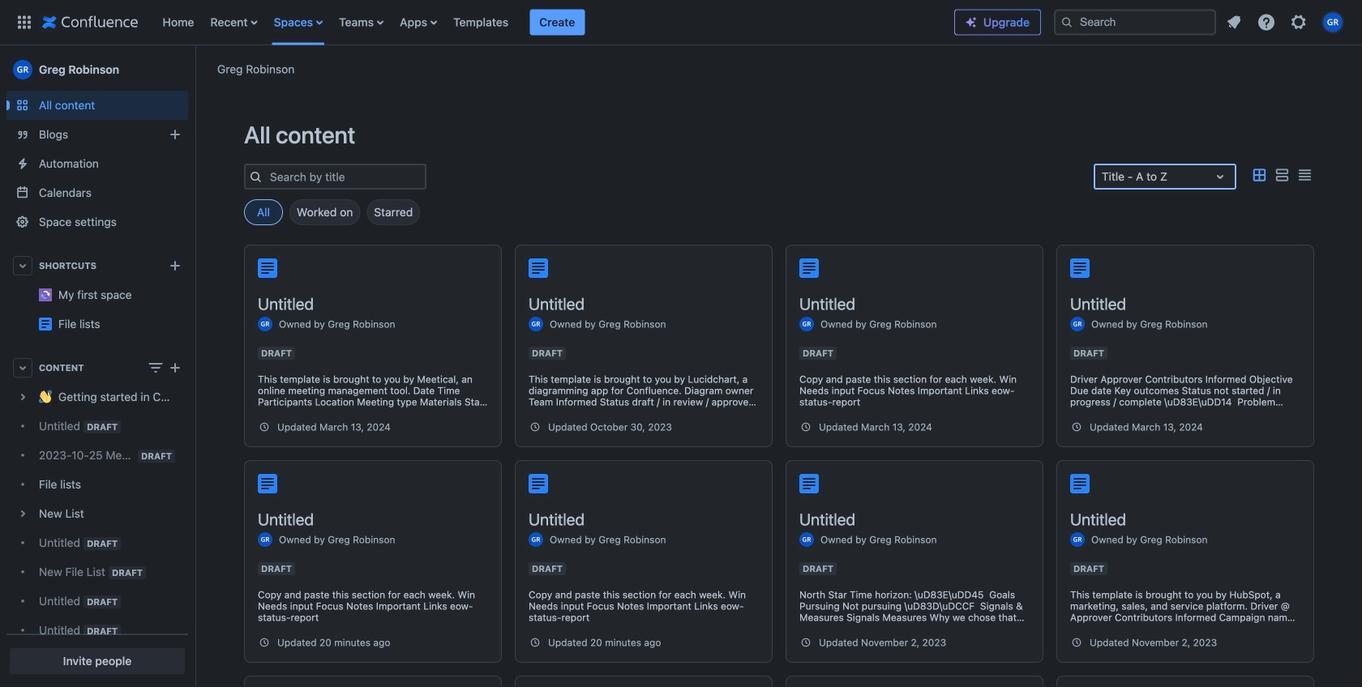 Task type: locate. For each thing, give the bounding box(es) containing it.
premium image
[[965, 16, 978, 29]]

list item
[[530, 9, 585, 35]]

open image
[[1211, 167, 1231, 187]]

page image
[[258, 259, 277, 278], [800, 259, 819, 278], [1071, 259, 1090, 278], [258, 475, 277, 494]]

change view image
[[146, 359, 166, 378]]

tree
[[6, 383, 188, 688]]

list for appswitcher icon
[[155, 0, 955, 45]]

help icon image
[[1258, 13, 1277, 32]]

list for premium icon
[[1220, 8, 1353, 37]]

1 horizontal spatial list
[[1220, 8, 1353, 37]]

confluence image
[[42, 13, 138, 32], [42, 13, 138, 32]]

None search field
[[1055, 9, 1217, 35]]

list image
[[1273, 166, 1292, 185]]

add shortcut image
[[166, 256, 185, 276]]

page image
[[529, 259, 548, 278], [529, 475, 548, 494], [800, 475, 819, 494], [1071, 475, 1090, 494]]

tree inside space "element"
[[6, 383, 188, 688]]

banner
[[0, 0, 1363, 45]]

profile picture image
[[258, 317, 273, 332], [529, 317, 544, 332], [800, 317, 815, 332], [1071, 317, 1086, 332], [258, 533, 273, 548], [529, 533, 544, 548], [800, 533, 815, 548], [1071, 533, 1086, 548]]

cards image
[[1250, 166, 1270, 185]]

list
[[155, 0, 955, 45], [1220, 8, 1353, 37]]

create a page image
[[166, 359, 185, 378]]

0 horizontal spatial list
[[155, 0, 955, 45]]



Task type: describe. For each thing, give the bounding box(es) containing it.
notification icon image
[[1225, 13, 1245, 32]]

Search field
[[1055, 9, 1217, 35]]

list item inside global element
[[530, 9, 585, 35]]

space element
[[0, 45, 195, 688]]

file lists image
[[39, 318, 52, 331]]

collapse sidebar image
[[177, 54, 213, 86]]

settings icon image
[[1290, 13, 1309, 32]]

create a blog image
[[166, 125, 185, 144]]

appswitcher icon image
[[15, 13, 34, 32]]

compact list image
[[1296, 166, 1315, 185]]

global element
[[10, 0, 955, 45]]

search image
[[1061, 16, 1074, 29]]

Search by title field
[[265, 166, 425, 188]]



Task type: vqa. For each thing, say whether or not it's contained in the screenshot.
FREE
no



